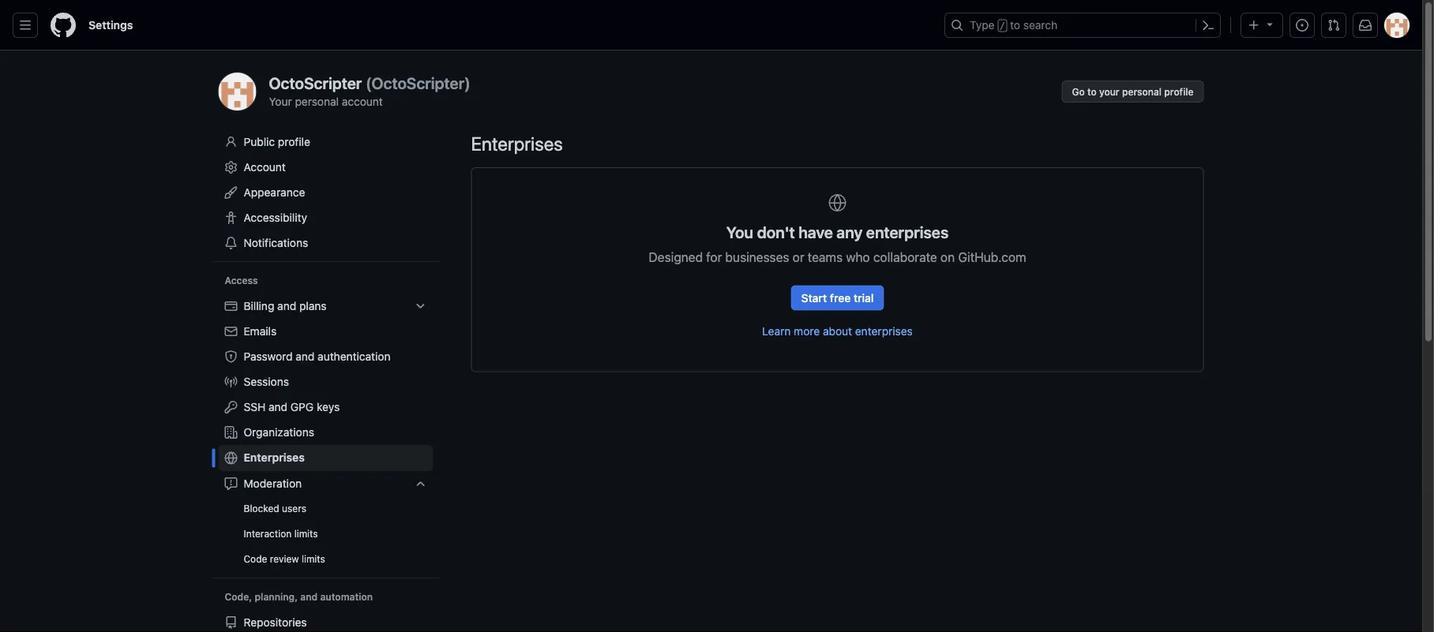 Task type: describe. For each thing, give the bounding box(es) containing it.
issue opened image
[[1296, 19, 1309, 32]]

globe image
[[225, 452, 237, 465]]

limits inside interaction limits 'link'
[[294, 529, 318, 540]]

interaction limits
[[244, 529, 318, 540]]

type
[[970, 19, 995, 32]]

chevron down image
[[414, 478, 427, 490]]

sessions link
[[218, 370, 433, 395]]

ssh and gpg keys
[[244, 401, 340, 414]]

users
[[282, 503, 306, 514]]

collaborate
[[873, 250, 937, 265]]

plus image
[[1248, 19, 1260, 32]]

go
[[1072, 86, 1085, 97]]

and for authentication
[[296, 350, 315, 363]]

code
[[244, 554, 267, 565]]

free
[[830, 291, 851, 304]]

gear image
[[225, 161, 237, 174]]

any
[[837, 223, 863, 242]]

search
[[1023, 19, 1058, 32]]

password
[[244, 350, 293, 363]]

access
[[225, 275, 258, 286]]

trial
[[854, 291, 874, 304]]

accessibility image
[[225, 212, 237, 224]]

paintbrush image
[[225, 186, 237, 199]]

repositories
[[244, 616, 307, 629]]

automation
[[320, 592, 373, 603]]

learn more about enterprises link
[[762, 325, 913, 338]]

public profile
[[244, 135, 310, 148]]

on
[[940, 250, 955, 265]]

your
[[1099, 86, 1120, 97]]

accessibility
[[244, 211, 307, 224]]

repo image
[[225, 617, 237, 629]]

blocked users
[[244, 503, 306, 514]]

notifications image
[[1359, 19, 1372, 32]]

emails link
[[218, 319, 433, 344]]

moderation button
[[218, 471, 433, 497]]

and for plans
[[277, 300, 296, 313]]

key image
[[225, 401, 237, 414]]

enterprises inside you don't have any enterprises designed for businesses or teams who collaborate on github.com
[[866, 223, 949, 242]]

password and authentication link
[[218, 344, 433, 370]]

review
[[270, 554, 299, 565]]

account
[[244, 161, 286, 174]]

start
[[801, 291, 827, 304]]

password and authentication
[[244, 350, 391, 363]]

plans
[[299, 300, 327, 313]]

bell image
[[225, 237, 237, 250]]

learn more about enterprises
[[762, 325, 913, 338]]

1 horizontal spatial to
[[1087, 86, 1097, 97]]

globe image
[[828, 193, 847, 212]]

your
[[269, 95, 292, 108]]

businesses
[[725, 250, 789, 265]]

blocked
[[244, 503, 279, 514]]

interaction limits link
[[218, 522, 433, 547]]

notifications link
[[218, 231, 433, 256]]

start free trial link
[[791, 285, 884, 311]]

learn
[[762, 325, 791, 338]]

enterprises inside access list
[[244, 451, 305, 464]]

appearance
[[244, 186, 305, 199]]

shield lock image
[[225, 351, 237, 363]]

sessions
[[244, 375, 289, 389]]

repositories link
[[218, 610, 433, 633]]

settings link
[[82, 13, 139, 38]]

go to your personal profile link
[[1062, 81, 1204, 103]]

accessibility link
[[218, 205, 433, 231]]

access list
[[218, 294, 433, 573]]

report image
[[225, 478, 237, 490]]

keys
[[317, 401, 340, 414]]

have
[[798, 223, 833, 242]]

enterprises link
[[218, 445, 433, 471]]



Task type: locate. For each thing, give the bounding box(es) containing it.
personal down the "octoscripter"
[[295, 95, 339, 108]]

profile
[[1164, 86, 1194, 97], [278, 135, 310, 148]]

code review limits
[[244, 554, 325, 565]]

limits
[[294, 529, 318, 540], [302, 554, 325, 565]]

notifications
[[244, 237, 308, 250]]

1 vertical spatial to
[[1087, 86, 1097, 97]]

personal right 'your'
[[1122, 86, 1162, 97]]

triangle down image
[[1264, 18, 1276, 30]]

profile right 'your'
[[1164, 86, 1194, 97]]

more
[[794, 325, 820, 338]]

organizations
[[244, 426, 314, 439]]

and down emails link
[[296, 350, 315, 363]]

homepage image
[[51, 13, 76, 38]]

settings
[[88, 19, 133, 32]]

public
[[244, 135, 275, 148]]

code, planning, and automation
[[225, 592, 373, 603]]

go to your personal profile
[[1072, 86, 1194, 97]]

ssh and gpg keys link
[[218, 395, 433, 420]]

to
[[1010, 19, 1020, 32], [1087, 86, 1097, 97]]

person image
[[225, 136, 237, 148]]

0 vertical spatial enterprises
[[471, 133, 563, 155]]

for
[[706, 250, 722, 265]]

github.com
[[958, 250, 1026, 265]]

broadcast image
[[225, 376, 237, 389]]

start free trial
[[801, 291, 874, 304]]

mail image
[[225, 325, 237, 338]]

interaction
[[244, 529, 292, 540]]

moderation
[[244, 477, 302, 490]]

1 horizontal spatial personal
[[1122, 86, 1162, 97]]

profile inside "public profile" link
[[278, 135, 310, 148]]

you
[[726, 223, 753, 242]]

code review limits link
[[218, 547, 433, 573]]

gpg
[[291, 401, 314, 414]]

octoscripter
[[269, 74, 362, 92]]

personal for to
[[1122, 86, 1162, 97]]

planning,
[[255, 592, 298, 603]]

1 vertical spatial limits
[[302, 554, 325, 565]]

octoscripter (octoscripter) your personal account
[[269, 74, 470, 108]]

0 horizontal spatial enterprises
[[244, 451, 305, 464]]

personal
[[1122, 86, 1162, 97], [295, 95, 339, 108]]

@octoscripter image
[[218, 73, 256, 111]]

profile right public
[[278, 135, 310, 148]]

and left plans
[[277, 300, 296, 313]]

enterprises
[[471, 133, 563, 155], [244, 451, 305, 464]]

0 horizontal spatial profile
[[278, 135, 310, 148]]

public profile link
[[218, 130, 433, 155]]

0 vertical spatial profile
[[1164, 86, 1194, 97]]

1 vertical spatial enterprises
[[855, 325, 913, 338]]

about
[[823, 325, 852, 338]]

(octoscripter)
[[366, 74, 470, 92]]

0 vertical spatial limits
[[294, 529, 318, 540]]

account link
[[218, 155, 433, 180]]

account
[[342, 95, 383, 108]]

1 vertical spatial profile
[[278, 135, 310, 148]]

git pull request image
[[1327, 19, 1340, 32]]

enterprises down trial
[[855, 325, 913, 338]]

profile inside go to your personal profile link
[[1164, 86, 1194, 97]]

limits down interaction limits 'link'
[[302, 554, 325, 565]]

billing
[[244, 300, 274, 313]]

1 vertical spatial enterprises
[[244, 451, 305, 464]]

0 vertical spatial enterprises
[[866, 223, 949, 242]]

billing and plans
[[244, 300, 327, 313]]

enterprises up collaborate
[[866, 223, 949, 242]]

0 horizontal spatial to
[[1010, 19, 1020, 32]]

authentication
[[318, 350, 391, 363]]

don't
[[757, 223, 795, 242]]

limits down users
[[294, 529, 318, 540]]

command palette image
[[1202, 19, 1215, 32]]

or
[[793, 250, 804, 265]]

type / to search
[[970, 19, 1058, 32]]

0 horizontal spatial personal
[[295, 95, 339, 108]]

who
[[846, 250, 870, 265]]

to right go
[[1087, 86, 1097, 97]]

blocked users link
[[218, 497, 433, 522]]

personal inside go to your personal profile link
[[1122, 86, 1162, 97]]

/
[[1000, 21, 1005, 32]]

teams
[[808, 250, 843, 265]]

you don't have any enterprises designed for businesses or teams who collaborate on github.com
[[649, 223, 1026, 265]]

1 horizontal spatial enterprises
[[471, 133, 563, 155]]

personal inside octoscripter (octoscripter) your personal account
[[295, 95, 339, 108]]

to right /
[[1010, 19, 1020, 32]]

and for gpg
[[269, 401, 288, 414]]

organization image
[[225, 426, 237, 439]]

personal for (octoscripter)
[[295, 95, 339, 108]]

moderation list
[[218, 497, 433, 573]]

ssh
[[244, 401, 266, 414]]

limits inside code review limits link
[[302, 554, 325, 565]]

and
[[277, 300, 296, 313], [296, 350, 315, 363], [269, 401, 288, 414], [300, 592, 318, 603]]

billing and plans button
[[218, 294, 433, 319]]

and right ssh
[[269, 401, 288, 414]]

organizations link
[[218, 420, 433, 445]]

designed
[[649, 250, 703, 265]]

0 vertical spatial to
[[1010, 19, 1020, 32]]

1 horizontal spatial profile
[[1164, 86, 1194, 97]]

emails
[[244, 325, 277, 338]]

code,
[[225, 592, 252, 603]]

appearance link
[[218, 180, 433, 205]]

and inside dropdown button
[[277, 300, 296, 313]]

and up repositories link
[[300, 592, 318, 603]]

enterprises
[[866, 223, 949, 242], [855, 325, 913, 338]]



Task type: vqa. For each thing, say whether or not it's contained in the screenshot.
Organizations
yes



